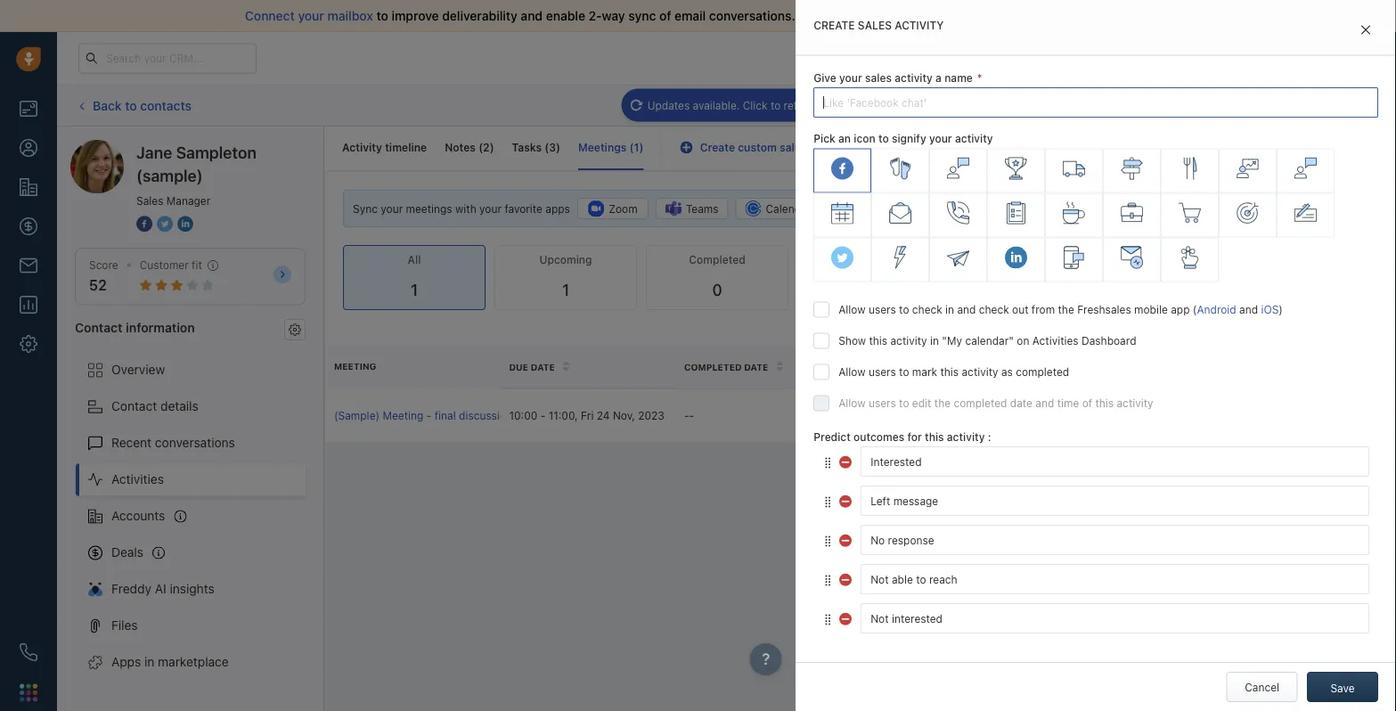 Task type: locate. For each thing, give the bounding box(es) containing it.
1 -- from the left
[[684, 409, 694, 422]]

) right android 'link'
[[1279, 303, 1283, 315]]

of right time
[[1082, 396, 1093, 409]]

0 vertical spatial allow
[[839, 303, 866, 315]]

2 minus filled image from the top
[[839, 531, 854, 545]]

ui drag handle image
[[823, 456, 833, 468], [823, 495, 833, 507], [823, 534, 833, 547], [823, 613, 833, 625]]

android link
[[1197, 303, 1237, 315]]

owner
[[859, 362, 894, 372]]

time
[[1057, 396, 1079, 409]]

0 horizontal spatial of
[[659, 8, 671, 23]]

deals
[[111, 545, 143, 560]]

plans
[[1101, 52, 1129, 64]]

sales
[[136, 194, 163, 207]]

1 right meetings
[[634, 141, 639, 154]]

in up "my
[[946, 303, 954, 315]]

ends
[[954, 52, 977, 64]]

explore
[[1060, 52, 1098, 64]]

show
[[839, 334, 866, 346]]

allow up john
[[839, 396, 866, 409]]

24
[[597, 409, 610, 422]]

with
[[455, 202, 476, 215]]

2
[[483, 141, 490, 154]]

customer
[[140, 259, 189, 271]]

ios link
[[1261, 303, 1279, 315]]

completed up :
[[954, 396, 1007, 409]]

your right sync
[[381, 202, 403, 215]]

this
[[869, 334, 888, 346], [940, 365, 959, 378], [1096, 396, 1114, 409], [925, 430, 944, 443]]

activity
[[895, 19, 944, 32], [895, 72, 933, 84], [955, 132, 993, 145], [810, 141, 849, 154], [891, 334, 927, 346], [962, 365, 999, 378], [1117, 396, 1154, 409], [947, 430, 985, 443]]

1 horizontal spatial apps
[[1219, 254, 1243, 267]]

3
[[549, 141, 556, 154]]

1 vertical spatial meeting
[[383, 409, 424, 422]]

an
[[839, 132, 851, 145]]

(sample)
[[136, 166, 203, 185]]

sync
[[353, 202, 378, 215]]

1 vertical spatial minus filled image
[[839, 531, 854, 545]]

john smith
[[859, 409, 916, 422]]

0 vertical spatial completed
[[1016, 365, 1070, 378]]

1 vertical spatial completed
[[684, 362, 742, 372]]

1 horizontal spatial completed
[[1016, 365, 1070, 378]]

None text field
[[861, 446, 1370, 476], [861, 564, 1370, 594], [861, 603, 1370, 633], [861, 446, 1370, 476], [861, 564, 1370, 594], [861, 603, 1370, 633]]

activities up outcome
[[1033, 334, 1079, 346]]

3 allow from the top
[[839, 396, 866, 409]]

0 vertical spatial meeting
[[334, 361, 376, 371]]

(
[[479, 141, 483, 154], [545, 141, 549, 154], [630, 141, 634, 154], [1193, 303, 1197, 315]]

2 horizontal spatial the
[[1058, 303, 1075, 315]]

1 vertical spatial users
[[869, 365, 896, 378]]

1 horizontal spatial date
[[744, 362, 768, 372]]

tab panel
[[796, 0, 1396, 711]]

in left "my
[[930, 334, 939, 346]]

timeline
[[385, 141, 427, 154]]

0 horizontal spatial apps
[[546, 202, 570, 215]]

apps right favorite
[[546, 202, 570, 215]]

give your sales activity a name
[[814, 72, 973, 84]]

meetings
[[406, 202, 452, 215]]

meeting inside "link"
[[383, 409, 424, 422]]

-- right 2023
[[684, 409, 694, 422]]

fri
[[581, 409, 594, 422]]

1 users from the top
[[869, 303, 896, 315]]

completed down '0'
[[684, 362, 742, 372]]

google
[[958, 202, 994, 215]]

meeting
[[334, 361, 376, 371], [383, 409, 424, 422]]

the
[[1058, 303, 1075, 315], [935, 396, 951, 409], [547, 409, 564, 422]]

0 horizontal spatial --
[[684, 409, 694, 422]]

on
[[1017, 334, 1030, 346]]

explore plans link
[[1050, 47, 1139, 69]]

due
[[509, 362, 529, 372]]

) right notes at the left top
[[490, 141, 494, 154]]

smith
[[887, 409, 916, 422]]

of right 'sync'
[[659, 8, 671, 23]]

call link
[[743, 90, 798, 121]]

2 vertical spatial the
[[547, 409, 564, 422]]

1 horizontal spatial --
[[1034, 409, 1045, 422]]

office 365
[[857, 202, 911, 215]]

details
[[160, 399, 199, 414]]

0 horizontal spatial connect
[[245, 8, 295, 23]]

favorite
[[505, 202, 543, 215]]

1 minus filled image from the top
[[839, 492, 854, 506]]

connect up app
[[1173, 254, 1216, 267]]

2 allow from the top
[[839, 365, 866, 378]]

3 minus filled image from the top
[[839, 570, 854, 584]]

and left time
[[1036, 396, 1054, 409]]

5 - from the left
[[1034, 409, 1039, 422]]

minus filled image for second ui drag handle icon from the top
[[839, 492, 854, 506]]

0 vertical spatial contact
[[75, 320, 123, 334]]

completed for completed
[[689, 254, 746, 266]]

1 horizontal spatial meeting
[[383, 409, 424, 422]]

freddy ai insights
[[111, 582, 215, 596]]

zoom
[[609, 202, 638, 215]]

1 vertical spatial of
[[1082, 396, 1093, 409]]

0 horizontal spatial date
[[531, 362, 555, 372]]

the inside "link"
[[547, 409, 564, 422]]

2 minus filled image from the top
[[839, 609, 854, 624]]

this right time
[[1096, 396, 1114, 409]]

Search your CRM... text field
[[78, 43, 257, 74]]

( right notes at the left top
[[479, 141, 483, 154]]

sales right all
[[858, 19, 892, 32]]

users left mark
[[869, 365, 896, 378]]

the right the edit
[[935, 396, 951, 409]]

1 horizontal spatial of
[[1082, 396, 1093, 409]]

google calendar
[[958, 202, 1042, 215]]

outcome
[[1034, 362, 1082, 372]]

) right tasks
[[556, 141, 561, 154]]

calendly button
[[736, 198, 819, 219]]

2 vertical spatial users
[[869, 396, 896, 409]]

minus filled image
[[839, 492, 854, 506], [839, 531, 854, 545], [839, 570, 854, 584]]

meeting up (sample)
[[334, 361, 376, 371]]

0 horizontal spatial 1
[[411, 280, 418, 300]]

1 minus filled image from the top
[[839, 453, 854, 467]]

) for notes ( 2 )
[[490, 141, 494, 154]]

4 ui drag handle image from the top
[[823, 613, 833, 625]]

0 horizontal spatial completed
[[954, 396, 1007, 409]]

twitter circled image
[[157, 214, 173, 233]]

tasks ( 3 )
[[512, 141, 561, 154]]

allow users to mark this activity as completed
[[839, 365, 1070, 378]]

0 vertical spatial connect
[[245, 8, 295, 23]]

check up "my
[[912, 303, 943, 315]]

0 vertical spatial minus filled image
[[839, 492, 854, 506]]

and left ios link
[[1240, 303, 1258, 315]]

apps
[[546, 202, 570, 215], [1219, 254, 1243, 267]]

3 users from the top
[[869, 396, 896, 409]]

users up john smith
[[869, 396, 896, 409]]

completed for completed date
[[684, 362, 742, 372]]

files
[[111, 618, 138, 633]]

allow up show
[[839, 303, 866, 315]]

2 horizontal spatial date
[[1010, 396, 1033, 409]]

apps up android
[[1219, 254, 1243, 267]]

1 vertical spatial the
[[935, 396, 951, 409]]

( right tasks
[[545, 141, 549, 154]]

0 horizontal spatial the
[[547, 409, 564, 422]]

1 allow from the top
[[839, 303, 866, 315]]

allow for allow users to check in and check out from the freshsales mobile app ( android and ios )
[[839, 303, 866, 315]]

create custom sales activity
[[700, 141, 849, 154]]

to right icon
[[879, 132, 889, 145]]

google calendar button
[[928, 198, 1052, 219]]

2 vertical spatial allow
[[839, 396, 866, 409]]

0 vertical spatial apps
[[546, 202, 570, 215]]

None text field
[[861, 485, 1370, 515], [861, 524, 1370, 555], [861, 485, 1370, 515], [861, 524, 1370, 555]]

) right meetings
[[639, 141, 644, 154]]

email image
[[1220, 51, 1232, 66]]

your
[[909, 52, 931, 64]]

) inside tab panel
[[1279, 303, 1283, 315]]

dialog
[[796, 0, 1396, 711]]

apps in marketplace
[[111, 655, 229, 669]]

refresh.
[[784, 99, 823, 111]]

1 for all
[[411, 280, 418, 300]]

1 vertical spatial minus filled image
[[839, 609, 854, 624]]

Give your sales activity a name text field
[[814, 87, 1379, 118]]

2 - from the left
[[541, 409, 546, 422]]

way
[[602, 8, 625, 23]]

date for completed date
[[744, 362, 768, 372]]

contact information
[[75, 320, 195, 334]]

1 vertical spatial contact
[[111, 399, 157, 414]]

phone element
[[11, 634, 46, 670]]

signify
[[892, 132, 926, 145]]

( right meetings
[[630, 141, 634, 154]]

)
[[490, 141, 494, 154], [556, 141, 561, 154], [639, 141, 644, 154], [1279, 303, 1283, 315]]

allow
[[839, 303, 866, 315], [839, 365, 866, 378], [839, 396, 866, 409]]

365
[[891, 202, 911, 215]]

1 horizontal spatial connect
[[1173, 254, 1216, 267]]

the right from
[[1058, 303, 1075, 315]]

6 - from the left
[[1039, 409, 1045, 422]]

this right show
[[869, 334, 888, 346]]

freshsales
[[1078, 303, 1131, 315]]

teams
[[686, 202, 719, 215]]

connect apps
[[1173, 254, 1243, 267]]

completed up '0'
[[689, 254, 746, 266]]

0 vertical spatial completed
[[689, 254, 746, 266]]

1 horizontal spatial check
[[979, 303, 1009, 315]]

connect left mailbox
[[245, 8, 295, 23]]

to left mark
[[899, 365, 909, 378]]

contact up recent
[[111, 399, 157, 414]]

0 vertical spatial minus filled image
[[839, 453, 854, 467]]

zoom button
[[577, 198, 649, 219]]

contact down 52 button
[[75, 320, 123, 334]]

2 -- from the left
[[1034, 409, 1045, 422]]

in
[[980, 52, 988, 64], [946, 303, 954, 315], [930, 334, 939, 346], [144, 655, 154, 669]]

sales left pick on the right top of the page
[[780, 141, 807, 154]]

1
[[634, 141, 639, 154], [411, 280, 418, 300], [562, 280, 570, 300]]

0 horizontal spatial activities
[[111, 472, 164, 487]]

overview
[[111, 362, 165, 377]]

to right mailbox
[[377, 8, 388, 23]]

11:00,
[[549, 409, 578, 422]]

activity up mark
[[891, 334, 927, 346]]

( for 2
[[479, 141, 483, 154]]

1 down upcoming
[[562, 280, 570, 300]]

users for mark
[[869, 365, 896, 378]]

2 vertical spatial minus filled image
[[839, 570, 854, 584]]

1 vertical spatial connect
[[1173, 254, 1216, 267]]

contact details
[[111, 399, 199, 414]]

2 check from the left
[[979, 303, 1009, 315]]

- inside "link"
[[427, 409, 432, 422]]

connect apps button
[[1146, 245, 1270, 275], [1146, 245, 1270, 275]]

of
[[659, 8, 671, 23], [1082, 396, 1093, 409]]

1 for upcoming
[[562, 280, 570, 300]]

sales up sms
[[865, 72, 892, 84]]

this right 'for'
[[925, 430, 944, 443]]

back
[[93, 98, 122, 113]]

1 vertical spatial completed
[[954, 396, 1007, 409]]

0 horizontal spatial check
[[912, 303, 943, 315]]

completed right as
[[1016, 365, 1070, 378]]

1 ui drag handle image from the top
[[823, 456, 833, 468]]

allow down show
[[839, 365, 866, 378]]

call button
[[743, 90, 798, 121]]

contact for contact information
[[75, 320, 123, 334]]

due date
[[509, 362, 555, 372]]

activities up accounts
[[111, 472, 164, 487]]

sms button
[[837, 90, 896, 121]]

recent conversations
[[111, 435, 235, 450]]

marketplace
[[158, 655, 229, 669]]

( right app
[[1193, 303, 1197, 315]]

date for due date
[[531, 362, 555, 372]]

and left enable
[[521, 8, 543, 23]]

trial
[[933, 52, 951, 64]]

1 vertical spatial apps
[[1219, 254, 1243, 267]]

activity up 'your'
[[895, 19, 944, 32]]

tab panel containing create sales activity
[[796, 0, 1396, 711]]

sales left data
[[887, 8, 918, 23]]

phone image
[[20, 643, 37, 661]]

activities
[[1033, 334, 1079, 346], [111, 472, 164, 487]]

0 vertical spatial the
[[1058, 303, 1075, 315]]

1 down 'all'
[[411, 280, 418, 300]]

minus filled image
[[839, 453, 854, 467], [839, 609, 854, 624]]

mailbox
[[328, 8, 373, 23]]

edit
[[912, 396, 932, 409]]

1 horizontal spatial activities
[[1033, 334, 1079, 346]]

0 vertical spatial users
[[869, 303, 896, 315]]

the left deal
[[547, 409, 564, 422]]

import all your sales data link
[[799, 8, 950, 23]]

minus filled image for 1st ui drag handle icon
[[839, 453, 854, 467]]

available.
[[693, 99, 740, 111]]

1 - from the left
[[427, 409, 432, 422]]

check left the out
[[979, 303, 1009, 315]]

explore plans
[[1060, 52, 1129, 64]]

users up owner
[[869, 303, 896, 315]]

meeting left the final
[[383, 409, 424, 422]]

1 vertical spatial allow
[[839, 365, 866, 378]]

0 vertical spatial activities
[[1033, 334, 1079, 346]]

1 horizontal spatial 1
[[562, 280, 570, 300]]

of inside tab panel
[[1082, 396, 1093, 409]]

to right click
[[771, 99, 781, 111]]

activity timeline
[[342, 141, 427, 154]]

activity left as
[[962, 365, 999, 378]]

-- down the allow users to edit the completed date and time of this activity
[[1034, 409, 1045, 422]]

2 users from the top
[[869, 365, 896, 378]]



Task type: vqa. For each thing, say whether or not it's contained in the screenshot.
reminder,
no



Task type: describe. For each thing, give the bounding box(es) containing it.
updates available. click to refresh. link
[[622, 89, 832, 122]]

dialog containing create sales activity
[[796, 0, 1396, 711]]

calendly
[[766, 202, 810, 215]]

activity left icon
[[810, 141, 849, 154]]

to inside "link"
[[771, 99, 781, 111]]

minus filled image for 2nd ui drag handle icon from the bottom of the tab panel containing create sales activity
[[839, 531, 854, 545]]

john
[[859, 409, 884, 422]]

:
[[988, 430, 991, 443]]

your right give at right top
[[839, 72, 862, 84]]

enable
[[546, 8, 585, 23]]

( for 1
[[630, 141, 634, 154]]

create
[[700, 141, 735, 154]]

1 vertical spatial activities
[[111, 472, 164, 487]]

create
[[814, 19, 855, 32]]

4 - from the left
[[689, 409, 694, 422]]

as
[[1002, 365, 1013, 378]]

and up "my
[[957, 303, 976, 315]]

contact for contact details
[[111, 399, 157, 414]]

10:00 - 11:00, fri 24 nov, 2023
[[509, 409, 665, 422]]

a
[[936, 72, 942, 84]]

completed date
[[684, 362, 768, 372]]

calendar
[[997, 202, 1042, 215]]

jane sampleton (sample)
[[136, 143, 257, 185]]

users for edit
[[869, 396, 896, 409]]

out
[[1012, 303, 1029, 315]]

dashboard
[[1082, 334, 1137, 346]]

this right mark
[[940, 365, 959, 378]]

name
[[945, 72, 973, 84]]

facebook circled image
[[136, 214, 152, 233]]

in left 21
[[980, 52, 988, 64]]

(sample) meeting - final discussion about the deal
[[334, 409, 588, 422]]

meetings
[[578, 141, 627, 154]]

( for 3
[[545, 141, 549, 154]]

call
[[770, 99, 789, 112]]

predict outcomes for this activity :
[[814, 430, 991, 443]]

3 ui drag handle image from the top
[[823, 534, 833, 547]]

(sample)
[[334, 409, 380, 422]]

to right back
[[125, 98, 137, 113]]

icon
[[854, 132, 876, 145]]

app
[[1171, 303, 1190, 315]]

52
[[89, 277, 107, 294]]

0 horizontal spatial meeting
[[334, 361, 376, 371]]

( inside tab panel
[[1193, 303, 1197, 315]]

activity down name
[[955, 132, 993, 145]]

email
[[675, 8, 706, 23]]

predict
[[814, 430, 851, 443]]

) for meetings ( 1 )
[[639, 141, 644, 154]]

recent
[[111, 435, 152, 450]]

nov,
[[613, 409, 635, 422]]

sampleton
[[176, 143, 257, 162]]

conversations
[[155, 435, 235, 450]]

(sample) meeting - final discussion about the deal link
[[334, 408, 588, 423]]

save button
[[1307, 672, 1379, 702]]

insights
[[170, 582, 215, 596]]

pick an icon to signify your activity
[[814, 132, 993, 145]]

connect your mailbox to improve deliverability and enable 2-way sync of email conversations. import all your sales data
[[245, 8, 947, 23]]

your right with at the top left of the page
[[479, 202, 502, 215]]

2 horizontal spatial 1
[[634, 141, 639, 154]]

52 button
[[89, 277, 107, 294]]

ui drag handle image
[[823, 573, 833, 586]]

in right apps
[[144, 655, 154, 669]]

activities inside tab panel
[[1033, 334, 1079, 346]]

deliverability
[[442, 8, 518, 23]]

all
[[408, 254, 421, 266]]

create custom sales activity link
[[680, 141, 849, 154]]

show this activity in "my calendar" on activities dashboard
[[839, 334, 1137, 346]]

upcoming
[[540, 254, 592, 266]]

email button
[[671, 90, 734, 121]]

0 vertical spatial of
[[659, 8, 671, 23]]

updates available. click to refresh.
[[648, 99, 823, 111]]

date inside tab panel
[[1010, 396, 1033, 409]]

2 ui drag handle image from the top
[[823, 495, 833, 507]]

your right signify
[[929, 132, 952, 145]]

2023
[[638, 409, 665, 422]]

allow users to check in and check out from the freshsales mobile app ( android and ios )
[[839, 303, 1283, 315]]

mng settings image
[[289, 323, 301, 336]]

users for check
[[869, 303, 896, 315]]

your trial ends in 21 days
[[909, 52, 1026, 64]]

minus filled image for 1st ui drag handle icon from the bottom
[[839, 609, 854, 624]]

your left mailbox
[[298, 8, 324, 23]]

freddy
[[111, 582, 152, 596]]

custom
[[738, 141, 777, 154]]

1 horizontal spatial the
[[935, 396, 951, 409]]

jane
[[136, 143, 172, 162]]

fit
[[192, 259, 202, 271]]

contacts
[[140, 98, 192, 113]]

3 - from the left
[[684, 409, 689, 422]]

office
[[857, 202, 888, 215]]

ios
[[1261, 303, 1279, 315]]

activity down 'your'
[[895, 72, 933, 84]]

all
[[841, 8, 855, 23]]

"my
[[942, 334, 962, 346]]

linkedin circled image
[[177, 214, 193, 233]]

cancel button
[[1227, 672, 1298, 702]]

back to contacts link
[[75, 92, 192, 120]]

back to contacts
[[93, 98, 192, 113]]

conversations.
[[709, 8, 796, 23]]

to up allow users to mark this activity as completed
[[899, 303, 909, 315]]

) for tasks ( 3 )
[[556, 141, 561, 154]]

to up smith
[[899, 396, 909, 409]]

cancel
[[1245, 681, 1280, 693]]

allow for allow users to edit the completed date and time of this activity
[[839, 396, 866, 409]]

sync your meetings with your favorite apps
[[353, 202, 570, 215]]

freshworks switcher image
[[20, 684, 37, 702]]

connect for connect apps
[[1173, 254, 1216, 267]]

score
[[89, 259, 118, 271]]

minus filled image for ui drag handle image
[[839, 570, 854, 584]]

import
[[799, 8, 838, 23]]

information
[[126, 320, 195, 334]]

activity left :
[[947, 430, 985, 443]]

connect for connect your mailbox to improve deliverability and enable 2-way sync of email conversations. import all your sales data
[[245, 8, 295, 23]]

connect your mailbox link
[[245, 8, 377, 23]]

teams button
[[656, 198, 729, 219]]

allow users to edit the completed date and time of this activity
[[839, 396, 1154, 409]]

accounts
[[111, 508, 165, 523]]

1 check from the left
[[912, 303, 943, 315]]

click
[[743, 99, 768, 111]]

discussion
[[459, 409, 512, 422]]

your right all
[[858, 8, 884, 23]]

allow for allow users to mark this activity as completed
[[839, 365, 866, 378]]

activity right time
[[1117, 396, 1154, 409]]



